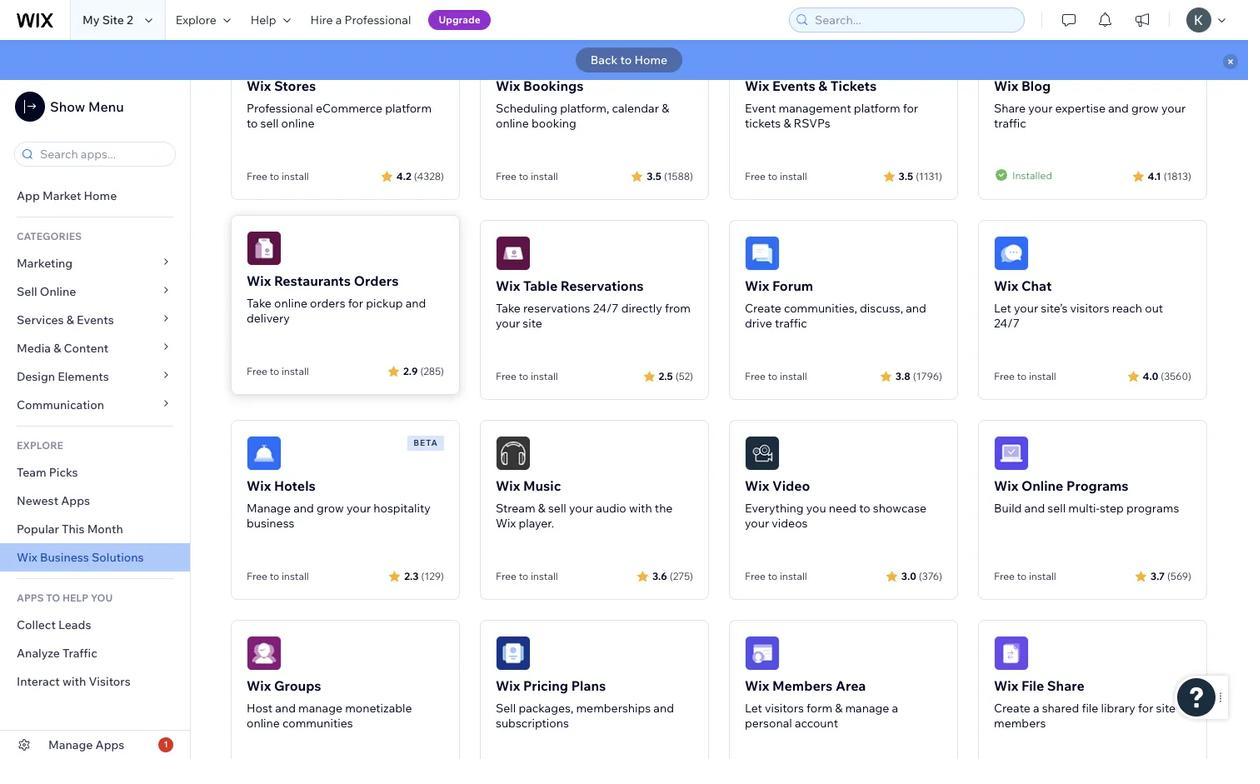 Task type: vqa. For each thing, say whether or not it's contained in the screenshot.


Task type: describe. For each thing, give the bounding box(es) containing it.
host
[[247, 701, 273, 716]]

back to home alert
[[0, 40, 1249, 80]]

4.2 (4328)
[[397, 170, 444, 182]]

free for wix table reservations
[[496, 370, 517, 383]]

wix pricing plans logo image
[[496, 636, 531, 671]]

with inside wix music stream & sell your audio with the wix player.
[[629, 501, 652, 516]]

to for 3.5 (1588)
[[519, 170, 529, 183]]

scheduling
[[496, 101, 558, 116]]

wix restaurants orders logo image
[[247, 231, 282, 266]]

professional for stores
[[247, 101, 313, 116]]

(376)
[[919, 570, 943, 582]]

analyze
[[17, 646, 60, 661]]

3.8
[[896, 370, 911, 382]]

wix for stores
[[247, 78, 271, 94]]

& up management
[[819, 78, 828, 94]]

show
[[50, 98, 85, 115]]

(52)
[[676, 370, 694, 382]]

sell inside "wix stores professional ecommerce platform to sell online"
[[261, 116, 279, 131]]

pricing
[[523, 678, 569, 694]]

wix blog share your expertise and grow your traffic
[[994, 78, 1186, 131]]

manage inside wix groups host and manage monetizable online communities
[[298, 701, 343, 716]]

wix online programs logo image
[[994, 436, 1029, 471]]

install for wix hotels
[[282, 570, 309, 583]]

wix for groups
[[247, 678, 271, 694]]

to for 3.8 (1796)
[[768, 370, 778, 383]]

booking
[[532, 116, 577, 131]]

market
[[42, 188, 81, 203]]

apps for newest apps
[[61, 493, 90, 508]]

(275)
[[670, 570, 694, 582]]

collect
[[17, 618, 56, 633]]

drive
[[745, 316, 773, 331]]

& inside wix music stream & sell your audio with the wix player.
[[538, 501, 546, 516]]

wix stores professional ecommerce platform to sell online
[[247, 78, 432, 131]]

free to install for wix forum
[[745, 370, 808, 383]]

wix business solutions link
[[0, 543, 190, 572]]

hire
[[311, 13, 333, 28]]

3.7 (569)
[[1151, 570, 1192, 582]]

design elements
[[17, 369, 109, 384]]

wix chat logo image
[[994, 236, 1029, 271]]

2.9
[[403, 365, 418, 377]]

install up wix restaurants orders logo
[[282, 170, 309, 183]]

to inside "wix stores professional ecommerce platform to sell online"
[[247, 116, 258, 131]]

beta
[[414, 438, 438, 448]]

sell online link
[[0, 278, 190, 306]]

traffic inside wix forum create communities, discuss, and drive traffic
[[775, 316, 808, 331]]

manage inside wix members area let visitors form & manage a personal account
[[846, 701, 890, 716]]

visitors inside wix members area let visitors form & manage a personal account
[[765, 701, 804, 716]]

orders
[[310, 296, 346, 311]]

and inside wix forum create communities, discuss, and drive traffic
[[906, 301, 927, 316]]

wix for restaurants
[[247, 273, 271, 289]]

wix for hotels
[[247, 478, 271, 494]]

hospitality
[[374, 501, 431, 516]]

2.3 (129)
[[405, 570, 444, 582]]

for inside wix restaurants orders take online orders for pickup and delivery
[[348, 296, 363, 311]]

wix video logo image
[[745, 436, 780, 471]]

delivery
[[247, 311, 290, 326]]

to for 2.5 (52)
[[519, 370, 529, 383]]

visitors
[[89, 674, 131, 689]]

grow inside wix hotels manage and grow your hospitality business
[[317, 501, 344, 516]]

1
[[164, 739, 168, 750]]

team
[[17, 465, 46, 480]]

your inside wix music stream & sell your audio with the wix player.
[[569, 501, 594, 516]]

wix bookings scheduling platform, calendar & online booking
[[496, 78, 670, 131]]

wix for table
[[496, 278, 520, 294]]

wix for music
[[496, 478, 520, 494]]

personal
[[745, 716, 792, 731]]

2
[[127, 13, 133, 28]]

wix file share logo image
[[994, 636, 1029, 671]]

wix video everything you need to showcase your videos
[[745, 478, 927, 531]]

wix hotels logo image
[[247, 436, 282, 471]]

(3560)
[[1161, 370, 1192, 382]]

2.5 (52)
[[659, 370, 694, 382]]

sell inside 'link'
[[17, 284, 37, 299]]

manage inside wix hotels manage and grow your hospitality business
[[247, 501, 291, 516]]

wix for business
[[17, 550, 37, 565]]

home for app market home
[[84, 188, 117, 203]]

wix for pricing
[[496, 678, 520, 694]]

my
[[83, 13, 100, 28]]

services & events link
[[0, 306, 190, 334]]

wix events & tickets event management platform for tickets & rsvps
[[745, 78, 919, 131]]

platform,
[[560, 101, 610, 116]]

wix chat let your site's visitors reach out 24/7
[[994, 278, 1164, 331]]

services
[[17, 313, 64, 328]]

and inside wix pricing plans sell packages, memberships and subscriptions
[[654, 701, 674, 716]]

4.0
[[1143, 370, 1159, 382]]

(1588)
[[664, 170, 694, 182]]

24/7 inside wix table reservations take reservations 24/7 directly from your site
[[593, 301, 619, 316]]

wix groups logo image
[[247, 636, 282, 671]]

free for wix online programs
[[994, 570, 1015, 583]]

upgrade
[[439, 13, 481, 26]]

show menu button
[[15, 92, 124, 122]]

reach
[[1113, 301, 1143, 316]]

manage inside sidebar element
[[48, 738, 93, 753]]

and inside "wix blog share your expertise and grow your traffic"
[[1109, 101, 1129, 116]]

install for wix video
[[780, 570, 808, 583]]

online for sell
[[40, 284, 76, 299]]

wix for online
[[994, 478, 1019, 494]]

3.6
[[653, 570, 667, 582]]

to for 4.2 (4328)
[[270, 170, 279, 183]]

platform inside "wix stores professional ecommerce platform to sell online"
[[385, 101, 432, 116]]

site for share
[[1157, 701, 1176, 716]]

and inside wix restaurants orders take online orders for pickup and delivery
[[406, 296, 426, 311]]

to for 3.0 (376)
[[768, 570, 778, 583]]

free to install for wix video
[[745, 570, 808, 583]]

take for wix restaurants orders
[[247, 296, 272, 311]]

showcase
[[873, 501, 927, 516]]

your inside wix table reservations take reservations 24/7 directly from your site
[[496, 316, 520, 331]]

wix table reservations logo image
[[496, 236, 531, 271]]

members
[[773, 678, 833, 694]]

interact with visitors link
[[0, 668, 190, 696]]

to inside button
[[621, 53, 632, 68]]

2.5
[[659, 370, 673, 382]]

to for 4.0 (3560)
[[1018, 370, 1027, 383]]

ecommerce
[[316, 101, 383, 116]]

to for 3.7 (569)
[[1018, 570, 1027, 583]]

categories
[[17, 230, 82, 243]]

create inside wix forum create communities, discuss, and drive traffic
[[745, 301, 782, 316]]

help
[[251, 13, 276, 28]]

apps to help you
[[17, 592, 113, 604]]

explore
[[176, 13, 217, 28]]

expertise
[[1056, 101, 1106, 116]]

communities
[[283, 716, 353, 731]]

packages,
[[519, 701, 574, 716]]

visitors inside wix chat let your site's visitors reach out 24/7
[[1071, 301, 1110, 316]]

share for wix blog
[[994, 101, 1026, 116]]

communities,
[[784, 301, 858, 316]]

online inside wix restaurants orders take online orders for pickup and delivery
[[274, 296, 308, 311]]

music
[[523, 478, 561, 494]]

newest apps link
[[0, 487, 190, 515]]

sell inside wix online programs build and sell multi-step programs
[[1048, 501, 1066, 516]]

install down rsvps
[[780, 170, 808, 183]]

install down the booking
[[531, 170, 558, 183]]

free down the scheduling
[[496, 170, 517, 183]]

site's
[[1041, 301, 1068, 316]]

sidebar element
[[0, 80, 191, 759]]

programs
[[1127, 501, 1180, 516]]

events inside the wix events & tickets event management platform for tickets & rsvps
[[773, 78, 816, 94]]

online inside wix bookings scheduling platform, calendar & online booking
[[496, 116, 529, 131]]

app market home link
[[0, 182, 190, 210]]

interact
[[17, 674, 60, 689]]

wix forum logo image
[[745, 236, 780, 271]]

media & content
[[17, 341, 109, 356]]

installed
[[1013, 169, 1053, 181]]

install for wix table reservations
[[531, 370, 558, 383]]

and inside wix groups host and manage monetizable online communities
[[275, 701, 296, 716]]

free for wix forum
[[745, 370, 766, 383]]

apps
[[17, 592, 44, 604]]

2.3
[[405, 570, 419, 582]]

apps for manage apps
[[95, 738, 124, 753]]

wix left player.
[[496, 516, 516, 531]]

menu
[[88, 98, 124, 115]]

(1813)
[[1164, 170, 1192, 182]]

your inside wix chat let your site's visitors reach out 24/7
[[1014, 301, 1039, 316]]

wix groups host and manage monetizable online communities
[[247, 678, 412, 731]]

media
[[17, 341, 51, 356]]

online inside wix groups host and manage monetizable online communities
[[247, 716, 280, 731]]

4.1
[[1148, 170, 1162, 182]]

3.5 for platform,
[[647, 170, 662, 182]]

free to install for wix restaurants orders
[[247, 365, 309, 378]]

free to install for wix online programs
[[994, 570, 1057, 583]]

rsvps
[[794, 116, 831, 131]]



Task type: locate. For each thing, give the bounding box(es) containing it.
free for wix music
[[496, 570, 517, 583]]

& right media
[[53, 341, 61, 356]]

wix forum create communities, discuss, and drive traffic
[[745, 278, 927, 331]]

wix down wix restaurants orders logo
[[247, 273, 271, 289]]

your down blog
[[1029, 101, 1053, 116]]

1 horizontal spatial manage
[[247, 501, 291, 516]]

wix up host
[[247, 678, 271, 694]]

wix inside the wix events & tickets event management platform for tickets & rsvps
[[745, 78, 770, 94]]

elements
[[58, 369, 109, 384]]

3.7
[[1151, 570, 1165, 582]]

share inside wix file share create a shared file library for site members
[[1048, 678, 1085, 694]]

0 vertical spatial manage
[[247, 501, 291, 516]]

1 horizontal spatial take
[[496, 301, 521, 316]]

free
[[247, 170, 268, 183], [496, 170, 517, 183], [745, 170, 766, 183], [247, 365, 268, 378], [496, 370, 517, 383], [745, 370, 766, 383], [994, 370, 1015, 383], [247, 570, 268, 583], [496, 570, 517, 583], [745, 570, 766, 583], [994, 570, 1015, 583]]

1 horizontal spatial events
[[773, 78, 816, 94]]

0 horizontal spatial 24/7
[[593, 301, 619, 316]]

wix inside "wix blog share your expertise and grow your traffic"
[[994, 78, 1019, 94]]

create down file
[[994, 701, 1031, 716]]

audio
[[596, 501, 627, 516]]

take inside wix restaurants orders take online orders for pickup and delivery
[[247, 296, 272, 311]]

for up 3.5 (1131)
[[903, 101, 919, 116]]

traffic
[[63, 646, 97, 661]]

0 horizontal spatial grow
[[317, 501, 344, 516]]

wix inside wix members area let visitors form & manage a personal account
[[745, 678, 770, 694]]

1 horizontal spatial create
[[994, 701, 1031, 716]]

month
[[87, 522, 123, 537]]

apps up this
[[61, 493, 90, 508]]

management
[[779, 101, 852, 116]]

player.
[[519, 516, 554, 531]]

apps
[[61, 493, 90, 508], [95, 738, 124, 753]]

everything
[[745, 501, 804, 516]]

back
[[591, 53, 618, 68]]

with down traffic
[[62, 674, 86, 689]]

your inside wix video everything you need to showcase your videos
[[745, 516, 770, 531]]

1 horizontal spatial manage
[[846, 701, 890, 716]]

this
[[62, 522, 85, 537]]

visitors right the site's
[[1071, 301, 1110, 316]]

online up build
[[1022, 478, 1064, 494]]

(4328)
[[414, 170, 444, 182]]

a down file
[[1034, 701, 1040, 716]]

install for wix online programs
[[1029, 570, 1057, 583]]

online down the groups
[[247, 716, 280, 731]]

marketing
[[17, 256, 73, 271]]

stream
[[496, 501, 536, 516]]

(285)
[[420, 365, 444, 377]]

3.5 for tickets
[[899, 170, 914, 182]]

site right library
[[1157, 701, 1176, 716]]

1 manage from the left
[[298, 701, 343, 716]]

you
[[91, 592, 113, 604]]

members
[[994, 716, 1046, 731]]

free to install for wix hotels
[[247, 570, 309, 583]]

wix up the event
[[745, 78, 770, 94]]

free to install down the videos
[[745, 570, 808, 583]]

1 vertical spatial sell
[[496, 701, 516, 716]]

1 platform from the left
[[385, 101, 432, 116]]

sell left packages,
[[496, 701, 516, 716]]

1 horizontal spatial visitors
[[1071, 301, 1110, 316]]

24/7
[[593, 301, 619, 316], [994, 316, 1020, 331]]

to for 2.9 (285)
[[270, 365, 279, 378]]

1 horizontal spatial sell
[[496, 701, 516, 716]]

grow right business
[[317, 501, 344, 516]]

2 manage from the left
[[846, 701, 890, 716]]

wix inside wix file share create a shared file library for site members
[[994, 678, 1019, 694]]

free to install down delivery
[[247, 365, 309, 378]]

1 horizontal spatial let
[[994, 301, 1012, 316]]

tickets
[[745, 116, 781, 131]]

site for reservations
[[523, 316, 542, 331]]

1 horizontal spatial traffic
[[994, 116, 1027, 131]]

wix hotels manage and grow your hospitality business
[[247, 478, 431, 531]]

reservations
[[524, 301, 591, 316]]

0 vertical spatial grow
[[1132, 101, 1159, 116]]

free down business
[[247, 570, 268, 583]]

your left the videos
[[745, 516, 770, 531]]

platform inside the wix events & tickets event management platform for tickets & rsvps
[[854, 101, 901, 116]]

2 3.5 from the left
[[899, 170, 914, 182]]

site inside wix table reservations take reservations 24/7 directly from your site
[[523, 316, 542, 331]]

groups
[[274, 678, 321, 694]]

0 horizontal spatial take
[[247, 296, 272, 311]]

free to install down the booking
[[496, 170, 558, 183]]

0 vertical spatial share
[[994, 101, 1026, 116]]

grow inside "wix blog share your expertise and grow your traffic"
[[1132, 101, 1159, 116]]

free for wix chat
[[994, 370, 1015, 383]]

take for wix table reservations
[[496, 301, 521, 316]]

for inside wix file share create a shared file library for site members
[[1139, 701, 1154, 716]]

a inside wix members area let visitors form & manage a personal account
[[892, 701, 899, 716]]

free to install down drive
[[745, 370, 808, 383]]

& inside wix members area let visitors form & manage a personal account
[[835, 701, 843, 716]]

events inside sidebar element
[[77, 313, 114, 328]]

manage down interact with visitors at the left bottom of the page
[[48, 738, 93, 753]]

1 vertical spatial share
[[1048, 678, 1085, 694]]

1 horizontal spatial online
[[1022, 478, 1064, 494]]

1 vertical spatial let
[[745, 701, 763, 716]]

back to home
[[591, 53, 668, 68]]

1 horizontal spatial 24/7
[[994, 316, 1020, 331]]

0 horizontal spatial sell
[[261, 116, 279, 131]]

free to install for wix chat
[[994, 370, 1057, 383]]

let inside wix chat let your site's visitors reach out 24/7
[[994, 301, 1012, 316]]

bookings
[[523, 78, 584, 94]]

1 horizontal spatial site
[[1157, 701, 1176, 716]]

free down delivery
[[247, 365, 268, 378]]

& right tickets
[[784, 116, 791, 131]]

and right discuss,
[[906, 301, 927, 316]]

install for wix restaurants orders
[[282, 365, 309, 378]]

1 horizontal spatial apps
[[95, 738, 124, 753]]

create down forum
[[745, 301, 782, 316]]

create inside wix file share create a shared file library for site members
[[994, 701, 1031, 716]]

0 horizontal spatial for
[[348, 296, 363, 311]]

restaurants
[[274, 273, 351, 289]]

wix inside wix pricing plans sell packages, memberships and subscriptions
[[496, 678, 520, 694]]

home inside sidebar element
[[84, 188, 117, 203]]

wix inside wix chat let your site's visitors reach out 24/7
[[994, 278, 1019, 294]]

0 vertical spatial let
[[994, 301, 1012, 316]]

wix down wix members area logo
[[745, 678, 770, 694]]

events
[[773, 78, 816, 94], [77, 313, 114, 328]]

create
[[745, 301, 782, 316], [994, 701, 1031, 716]]

1 horizontal spatial professional
[[345, 13, 411, 28]]

free for wix hotels
[[247, 570, 268, 583]]

wix inside wix bookings scheduling platform, calendar & online booking
[[496, 78, 520, 94]]

online up services & events
[[40, 284, 76, 299]]

team picks link
[[0, 458, 190, 487]]

1 horizontal spatial a
[[892, 701, 899, 716]]

24/7 down reservations
[[593, 301, 619, 316]]

wix inside "wix stores professional ecommerce platform to sell online"
[[247, 78, 271, 94]]

1 horizontal spatial with
[[629, 501, 652, 516]]

upgrade button
[[429, 10, 491, 30]]

0 horizontal spatial 3.5
[[647, 170, 662, 182]]

shared
[[1043, 701, 1080, 716]]

wix down the popular on the bottom of the page
[[17, 550, 37, 565]]

online inside wix online programs build and sell multi-step programs
[[1022, 478, 1064, 494]]

0 horizontal spatial traffic
[[775, 316, 808, 331]]

0 vertical spatial with
[[629, 501, 652, 516]]

popular this month
[[17, 522, 123, 537]]

1 vertical spatial online
[[1022, 478, 1064, 494]]

wix for bookings
[[496, 78, 520, 94]]

2 horizontal spatial a
[[1034, 701, 1040, 716]]

0 horizontal spatial apps
[[61, 493, 90, 508]]

2 platform from the left
[[854, 101, 901, 116]]

1 vertical spatial manage
[[48, 738, 93, 753]]

traffic down blog
[[994, 116, 1027, 131]]

0 vertical spatial professional
[[345, 13, 411, 28]]

wix for events
[[745, 78, 770, 94]]

collect leads
[[17, 618, 91, 633]]

free to install down the site's
[[994, 370, 1057, 383]]

free right (1796)
[[994, 370, 1015, 383]]

to
[[621, 53, 632, 68], [247, 116, 258, 131], [270, 170, 279, 183], [519, 170, 529, 183], [768, 170, 778, 183], [270, 365, 279, 378], [519, 370, 529, 383], [768, 370, 778, 383], [1018, 370, 1027, 383], [860, 501, 871, 516], [270, 570, 279, 583], [519, 570, 529, 583], [768, 570, 778, 583], [1018, 570, 1027, 583]]

sell down stores
[[261, 116, 279, 131]]

to for 3.5 (1131)
[[768, 170, 778, 183]]

0 horizontal spatial sell
[[17, 284, 37, 299]]

grow right "expertise"
[[1132, 101, 1159, 116]]

1 horizontal spatial 3.5
[[899, 170, 914, 182]]

0 horizontal spatial a
[[336, 13, 342, 28]]

free to install down business
[[247, 570, 309, 583]]

blog
[[1022, 78, 1051, 94]]

and inside wix online programs build and sell multi-step programs
[[1025, 501, 1045, 516]]

(569)
[[1168, 570, 1192, 582]]

hire a professional link
[[301, 0, 421, 40]]

3.0 (376)
[[902, 570, 943, 582]]

free down the 'everything'
[[745, 570, 766, 583]]

sell
[[261, 116, 279, 131], [548, 501, 567, 516], [1048, 501, 1066, 516]]

build
[[994, 501, 1022, 516]]

platform right "ecommerce"
[[385, 101, 432, 116]]

and right build
[[1025, 501, 1045, 516]]

1 vertical spatial events
[[77, 313, 114, 328]]

1 vertical spatial create
[[994, 701, 1031, 716]]

to for 2.3 (129)
[[270, 570, 279, 583]]

home inside button
[[635, 53, 668, 68]]

install down reservations
[[531, 370, 558, 383]]

install
[[282, 170, 309, 183], [531, 170, 558, 183], [780, 170, 808, 183], [282, 365, 309, 378], [531, 370, 558, 383], [780, 370, 808, 383], [1029, 370, 1057, 383], [282, 570, 309, 583], [531, 570, 558, 583], [780, 570, 808, 583], [1029, 570, 1057, 583]]

1 vertical spatial site
[[1157, 701, 1176, 716]]

and down hotels
[[294, 501, 314, 516]]

wix pricing plans sell packages, memberships and subscriptions
[[496, 678, 674, 731]]

Search apps... field
[[35, 143, 170, 166]]

professional inside "wix stores professional ecommerce platform to sell online"
[[247, 101, 313, 116]]

0 horizontal spatial home
[[84, 188, 117, 203]]

discuss,
[[860, 301, 904, 316]]

24/7 inside wix chat let your site's visitors reach out 24/7
[[994, 316, 1020, 331]]

popular
[[17, 522, 59, 537]]

1 vertical spatial for
[[348, 296, 363, 311]]

online down stores
[[281, 116, 315, 131]]

newest apps
[[17, 493, 90, 508]]

wix down the "wix forum logo"
[[745, 278, 770, 294]]

visitors
[[1071, 301, 1110, 316], [765, 701, 804, 716]]

wix for members
[[745, 678, 770, 694]]

wix inside wix online programs build and sell multi-step programs
[[994, 478, 1019, 494]]

wix for chat
[[994, 278, 1019, 294]]

0 horizontal spatial events
[[77, 313, 114, 328]]

site down table at the top of page
[[523, 316, 542, 331]]

wix left chat
[[994, 278, 1019, 294]]

site
[[523, 316, 542, 331], [1157, 701, 1176, 716]]

to
[[46, 592, 60, 604]]

0 horizontal spatial professional
[[247, 101, 313, 116]]

apps left 1
[[95, 738, 124, 753]]

free down build
[[994, 570, 1015, 583]]

0 horizontal spatial manage
[[48, 738, 93, 753]]

sell inside wix music stream & sell your audio with the wix player.
[[548, 501, 567, 516]]

traffic right drive
[[775, 316, 808, 331]]

0 vertical spatial online
[[40, 284, 76, 299]]

wix members area logo image
[[745, 636, 780, 671]]

for inside the wix events & tickets event management platform for tickets & rsvps
[[903, 101, 919, 116]]

0 vertical spatial events
[[773, 78, 816, 94]]

a right form
[[892, 701, 899, 716]]

1 vertical spatial visitors
[[765, 701, 804, 716]]

chat
[[1022, 278, 1052, 294]]

wix up build
[[994, 478, 1019, 494]]

take left reservations
[[496, 301, 521, 316]]

wix for file
[[994, 678, 1019, 694]]

wix file share create a shared file library for site members
[[994, 678, 1176, 731]]

wix inside sidebar element
[[17, 550, 37, 565]]

0 vertical spatial apps
[[61, 493, 90, 508]]

and right "expertise"
[[1109, 101, 1129, 116]]

install down the site's
[[1029, 370, 1057, 383]]

0 horizontal spatial create
[[745, 301, 782, 316]]

0 vertical spatial traffic
[[994, 116, 1027, 131]]

2 horizontal spatial sell
[[1048, 501, 1066, 516]]

wix for forum
[[745, 278, 770, 294]]

for right library
[[1139, 701, 1154, 716]]

install down delivery
[[282, 365, 309, 378]]

free up wix restaurants orders logo
[[247, 170, 268, 183]]

0 horizontal spatial site
[[523, 316, 542, 331]]

traffic inside "wix blog share your expertise and grow your traffic"
[[994, 116, 1027, 131]]

let
[[994, 301, 1012, 316], [745, 701, 763, 716]]

your down chat
[[1014, 301, 1039, 316]]

1 horizontal spatial share
[[1048, 678, 1085, 694]]

a inside the hire a professional link
[[336, 13, 342, 28]]

1 vertical spatial home
[[84, 188, 117, 203]]

a inside wix file share create a shared file library for site members
[[1034, 701, 1040, 716]]

& inside wix bookings scheduling platform, calendar & online booking
[[662, 101, 670, 116]]

0 horizontal spatial manage
[[298, 701, 343, 716]]

platform
[[385, 101, 432, 116], [854, 101, 901, 116]]

free down tickets
[[745, 170, 766, 183]]

with inside sidebar element
[[62, 674, 86, 689]]

share up shared
[[1048, 678, 1085, 694]]

0 horizontal spatial let
[[745, 701, 763, 716]]

share down blog
[[994, 101, 1026, 116]]

with
[[629, 501, 652, 516], [62, 674, 86, 689]]

home right market
[[84, 188, 117, 203]]

online inside 'link'
[[40, 284, 76, 299]]

help
[[62, 592, 88, 604]]

wix inside wix hotels manage and grow your hospitality business
[[247, 478, 271, 494]]

and right memberships
[[654, 701, 674, 716]]

free to install for wix music
[[496, 570, 558, 583]]

1 vertical spatial traffic
[[775, 316, 808, 331]]

Search... field
[[810, 8, 1019, 32]]

free for wix restaurants orders
[[247, 365, 268, 378]]

free to install down tickets
[[745, 170, 808, 183]]

wix inside wix restaurants orders take online orders for pickup and delivery
[[247, 273, 271, 289]]

wix down wix pricing plans logo
[[496, 678, 520, 694]]

install for wix chat
[[1029, 370, 1057, 383]]

1 vertical spatial apps
[[95, 738, 124, 753]]

wix for video
[[745, 478, 770, 494]]

with left the
[[629, 501, 652, 516]]

events up management
[[773, 78, 816, 94]]

collect leads link
[[0, 611, 190, 639]]

free to install down reservations
[[496, 370, 558, 383]]

a
[[336, 13, 342, 28], [892, 701, 899, 716], [1034, 701, 1040, 716]]

your up the (1813)
[[1162, 101, 1186, 116]]

0 horizontal spatial online
[[40, 284, 76, 299]]

home right back
[[635, 53, 668, 68]]

online inside "wix stores professional ecommerce platform to sell online"
[[281, 116, 315, 131]]

wix inside wix groups host and manage monetizable online communities
[[247, 678, 271, 694]]

0 horizontal spatial visitors
[[765, 701, 804, 716]]

online left the booking
[[496, 116, 529, 131]]

wix down wix hotels logo
[[247, 478, 271, 494]]

0 horizontal spatial with
[[62, 674, 86, 689]]

wix inside wix table reservations take reservations 24/7 directly from your site
[[496, 278, 520, 294]]

take down wix restaurants orders logo
[[247, 296, 272, 311]]

communication link
[[0, 391, 190, 419]]

1 horizontal spatial sell
[[548, 501, 567, 516]]

platform down tickets
[[854, 101, 901, 116]]

wix left blog
[[994, 78, 1019, 94]]

1 horizontal spatial home
[[635, 53, 668, 68]]

2 horizontal spatial for
[[1139, 701, 1154, 716]]

let down wix members area logo
[[745, 701, 763, 716]]

manage down hotels
[[247, 501, 291, 516]]

manage
[[247, 501, 291, 516], [48, 738, 93, 753]]

online for wix
[[1022, 478, 1064, 494]]

sell left 'multi-'
[[1048, 501, 1066, 516]]

0 vertical spatial site
[[523, 316, 542, 331]]

0 vertical spatial for
[[903, 101, 919, 116]]

file
[[1022, 678, 1045, 694]]

free for wix video
[[745, 570, 766, 583]]

free to install down player.
[[496, 570, 558, 583]]

4.1 (1813)
[[1148, 170, 1192, 182]]

professional
[[345, 13, 411, 28], [247, 101, 313, 116]]

sell inside wix pricing plans sell packages, memberships and subscriptions
[[496, 701, 516, 716]]

take inside wix table reservations take reservations 24/7 directly from your site
[[496, 301, 521, 316]]

and inside wix hotels manage and grow your hospitality business
[[294, 501, 314, 516]]

home for back to home
[[635, 53, 668, 68]]

1 horizontal spatial for
[[903, 101, 919, 116]]

forum
[[773, 278, 814, 294]]

free to install up wix restaurants orders logo
[[247, 170, 309, 183]]

for right orders
[[348, 296, 363, 311]]

out
[[1145, 301, 1164, 316]]

3.5 left (1588) on the top
[[647, 170, 662, 182]]

monetizable
[[345, 701, 412, 716]]

professional for a
[[345, 13, 411, 28]]

wix up the 'everything'
[[745, 478, 770, 494]]

explore
[[17, 439, 63, 452]]

1 horizontal spatial platform
[[854, 101, 901, 116]]

events up media & content link
[[77, 313, 114, 328]]

24/7 left the site's
[[994, 316, 1020, 331]]

(1131)
[[916, 170, 943, 182]]

wix music logo image
[[496, 436, 531, 471]]

0 horizontal spatial platform
[[385, 101, 432, 116]]

and right pickup
[[406, 296, 426, 311]]

visitors down members
[[765, 701, 804, 716]]

sell online
[[17, 284, 76, 299]]

newest
[[17, 493, 58, 508]]

professional right hire
[[345, 13, 411, 28]]

install for wix forum
[[780, 370, 808, 383]]

site inside wix file share create a shared file library for site members
[[1157, 701, 1176, 716]]

wix for blog
[[994, 78, 1019, 94]]

1 vertical spatial grow
[[317, 501, 344, 516]]

manage down the groups
[[298, 701, 343, 716]]

0 vertical spatial sell
[[17, 284, 37, 299]]

multi-
[[1069, 501, 1100, 516]]

1 3.5 from the left
[[647, 170, 662, 182]]

1 vertical spatial with
[[62, 674, 86, 689]]

install for wix music
[[531, 570, 558, 583]]

wix inside wix video everything you need to showcase your videos
[[745, 478, 770, 494]]

wix left table at the top of page
[[496, 278, 520, 294]]

from
[[665, 301, 691, 316]]

wix up the scheduling
[[496, 78, 520, 94]]

directly
[[622, 301, 663, 316]]

event
[[745, 101, 776, 116]]

step
[[1100, 501, 1124, 516]]

1 horizontal spatial grow
[[1132, 101, 1159, 116]]

install down player.
[[531, 570, 558, 583]]

manage down area
[[846, 701, 890, 716]]

0 vertical spatial home
[[635, 53, 668, 68]]

your inside wix hotels manage and grow your hospitality business
[[347, 501, 371, 516]]

& up media & content
[[66, 313, 74, 328]]

0 horizontal spatial share
[[994, 101, 1026, 116]]

to for 3.6 (275)
[[519, 570, 529, 583]]

2 vertical spatial for
[[1139, 701, 1154, 716]]

to inside wix video everything you need to showcase your videos
[[860, 501, 871, 516]]

1 vertical spatial professional
[[247, 101, 313, 116]]

0 vertical spatial visitors
[[1071, 301, 1110, 316]]

let inside wix members area let visitors form & manage a personal account
[[745, 701, 763, 716]]

wix inside wix forum create communities, discuss, and drive traffic
[[745, 278, 770, 294]]

share inside "wix blog share your expertise and grow your traffic"
[[994, 101, 1026, 116]]

wix left stores
[[247, 78, 271, 94]]

plans
[[572, 678, 606, 694]]

and down the groups
[[275, 701, 296, 716]]

0 vertical spatial create
[[745, 301, 782, 316]]

share for wix file share
[[1048, 678, 1085, 694]]

free to install for wix table reservations
[[496, 370, 558, 383]]



